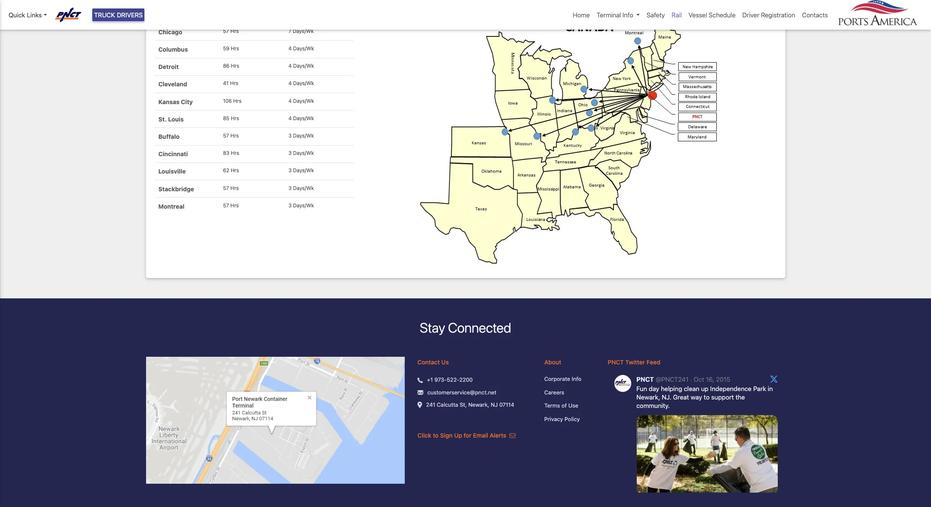 Task type: describe. For each thing, give the bounding box(es) containing it.
days/wk for kansas city
[[293, 98, 314, 104]]

hrs for cleveland
[[230, 80, 238, 87]]

louisville
[[158, 168, 186, 175]]

truck drivers link
[[92, 8, 145, 21]]

+1 973-522-2200
[[427, 377, 473, 383]]

07114
[[499, 402, 514, 408]]

59 hrs
[[223, 45, 239, 52]]

57 for stackbridge
[[223, 185, 229, 191]]

+1 973-522-2200 link
[[427, 376, 473, 384]]

days/wk for cleveland
[[293, 80, 314, 87]]

customerservice@pnct.net link
[[427, 389, 496, 397]]

days/wk for louisville
[[293, 167, 314, 174]]

hrs for st. louis
[[231, 115, 239, 121]]

us
[[441, 359, 449, 366]]

quick
[[8, 11, 25, 19]]

feed
[[647, 359, 660, 366]]

57 for montreal
[[223, 202, 229, 209]]

click
[[418, 432, 431, 439]]

4 for st. louis
[[288, 115, 292, 121]]

41
[[223, 80, 229, 87]]

973-
[[434, 377, 447, 383]]

policy
[[565, 416, 580, 423]]

rail
[[672, 11, 682, 19]]

3 days/wk for louisville
[[288, 167, 314, 174]]

terms of use
[[544, 402, 578, 409]]

7 days/wk
[[288, 28, 314, 34]]

for
[[464, 432, 472, 439]]

241 calcutta st, newark, nj 07114
[[426, 402, 514, 408]]

4 days/wk for detroit
[[288, 63, 314, 69]]

cincinnati
[[158, 150, 188, 158]]

st.
[[158, 115, 167, 123]]

86
[[223, 63, 229, 69]]

hrs for chicago
[[230, 28, 239, 34]]

3 for louisville
[[288, 167, 292, 174]]

terms of use link
[[544, 402, 595, 410]]

drivers
[[117, 11, 143, 19]]

85
[[223, 115, 229, 121]]

click to sign up for email alerts
[[418, 432, 508, 439]]

stay connected
[[420, 320, 511, 336]]

quick links
[[8, 11, 42, 19]]

contact
[[418, 359, 440, 366]]

privacy policy link
[[544, 415, 595, 424]]

twitter
[[625, 359, 645, 366]]

4 for cleveland
[[288, 80, 292, 87]]

nj
[[491, 402, 498, 408]]

3 for cincinnati
[[288, 150, 292, 156]]

vessel schedule link
[[685, 7, 739, 23]]

buffalo
[[158, 133, 180, 140]]

days/wk for cincinnati
[[293, 150, 314, 156]]

4 days/wk for st. louis
[[288, 115, 314, 121]]

terms
[[544, 402, 560, 409]]

newark,
[[468, 402, 489, 408]]

days/wk for st. louis
[[293, 115, 314, 121]]

3 for montreal
[[288, 202, 292, 209]]

louis
[[168, 115, 184, 123]]

home link
[[569, 7, 593, 23]]

cleveland
[[158, 81, 187, 88]]

customerservice@pnct.net
[[427, 389, 496, 396]]

days/wk for montreal
[[293, 202, 314, 209]]

careers link
[[544, 389, 595, 397]]

email
[[473, 432, 488, 439]]

4 days/wk for columbus
[[288, 45, 314, 52]]

montreal
[[158, 203, 184, 210]]

calcutta
[[437, 402, 458, 408]]

home
[[573, 11, 590, 19]]

safety
[[647, 11, 665, 19]]

driver
[[742, 11, 759, 19]]

truck
[[94, 11, 115, 19]]

hrs for kansas city
[[233, 98, 242, 104]]

days/wk for buffalo
[[293, 133, 314, 139]]

vessel
[[689, 11, 707, 19]]

careers
[[544, 389, 564, 396]]

up
[[454, 432, 462, 439]]

st. louis
[[158, 115, 184, 123]]

3 days/wk for montreal
[[288, 202, 314, 209]]

vessel schedule
[[689, 11, 736, 19]]

click to sign up for email alerts link
[[418, 432, 515, 439]]

to
[[433, 432, 439, 439]]

106 hrs
[[223, 98, 242, 104]]

3 days/wk for cincinnati
[[288, 150, 314, 156]]

3 for stackbridge
[[288, 185, 292, 191]]

hrs for columbus
[[231, 45, 239, 52]]

4 for detroit
[[288, 63, 292, 69]]

contacts link
[[799, 7, 831, 23]]

62 hrs
[[223, 167, 239, 174]]

of
[[562, 402, 567, 409]]

contact us
[[418, 359, 449, 366]]

days/wk for chicago
[[293, 28, 314, 34]]

+1
[[427, 377, 433, 383]]

use
[[568, 402, 578, 409]]

alerts
[[490, 432, 506, 439]]

57 for chicago
[[223, 28, 229, 34]]

sign
[[440, 432, 453, 439]]



Task type: vqa. For each thing, say whether or not it's contained in the screenshot.
3 Days/Wk for Stackbridge
yes



Task type: locate. For each thing, give the bounding box(es) containing it.
hrs for louisville
[[231, 167, 239, 174]]

pnct twitter feed
[[608, 359, 660, 366]]

83
[[223, 150, 229, 156]]

info for corporate info
[[572, 376, 581, 383]]

corporate info
[[544, 376, 581, 383]]

5 3 days/wk from the top
[[288, 202, 314, 209]]

241 calcutta st, newark, nj 07114 link
[[426, 401, 514, 409]]

3 days/wk for stackbridge
[[288, 185, 314, 191]]

info inside 'corporate info' link
[[572, 376, 581, 383]]

days/wk for columbus
[[293, 45, 314, 52]]

chicago
[[158, 28, 182, 35]]

hrs for stackbridge
[[230, 185, 239, 191]]

2 4 days/wk from the top
[[288, 63, 314, 69]]

hrs for buffalo
[[230, 133, 239, 139]]

5 3 from the top
[[288, 202, 292, 209]]

stay
[[420, 320, 445, 336]]

days/wk for stackbridge
[[293, 185, 314, 191]]

7
[[288, 28, 291, 34]]

links
[[27, 11, 42, 19]]

1 4 from the top
[[288, 45, 292, 52]]

522-
[[447, 377, 459, 383]]

4 57 hrs from the top
[[223, 202, 239, 209]]

city
[[181, 98, 193, 105]]

info right terminal
[[623, 11, 633, 19]]

days/wk for detroit
[[293, 63, 314, 69]]

days/wk
[[293, 28, 314, 34], [293, 45, 314, 52], [293, 63, 314, 69], [293, 80, 314, 87], [293, 98, 314, 104], [293, 115, 314, 121], [293, 133, 314, 139], [293, 150, 314, 156], [293, 167, 314, 174], [293, 185, 314, 191], [293, 202, 314, 209]]

3 days/wk
[[288, 133, 314, 139], [288, 150, 314, 156], [288, 167, 314, 174], [288, 185, 314, 191], [288, 202, 314, 209]]

57
[[223, 28, 229, 34], [223, 133, 229, 139], [223, 185, 229, 191], [223, 202, 229, 209]]

5 4 from the top
[[288, 115, 292, 121]]

quick links link
[[8, 10, 47, 20]]

terminal
[[597, 11, 621, 19]]

columbus
[[158, 46, 188, 53]]

4 for columbus
[[288, 45, 292, 52]]

1 horizontal spatial info
[[623, 11, 633, 19]]

3
[[288, 133, 292, 139], [288, 150, 292, 156], [288, 167, 292, 174], [288, 185, 292, 191], [288, 202, 292, 209]]

terminal info
[[597, 11, 633, 19]]

1 3 days/wk from the top
[[288, 133, 314, 139]]

about
[[544, 359, 561, 366]]

envelope o image
[[510, 433, 515, 439]]

83 hrs
[[223, 150, 239, 156]]

privacy policy
[[544, 416, 580, 423]]

info for terminal info
[[623, 11, 633, 19]]

4 4 days/wk from the top
[[288, 98, 314, 104]]

4 days/wk for kansas city
[[288, 98, 314, 104]]

schedule
[[709, 11, 736, 19]]

driver registration link
[[739, 7, 799, 23]]

safety link
[[643, 7, 668, 23]]

terminal info link
[[593, 7, 643, 23]]

corporate info link
[[544, 375, 595, 384]]

3 3 days/wk from the top
[[288, 167, 314, 174]]

connected
[[448, 320, 511, 336]]

rail link
[[668, 7, 685, 23]]

0 horizontal spatial info
[[572, 376, 581, 383]]

2 3 from the top
[[288, 150, 292, 156]]

0 vertical spatial info
[[623, 11, 633, 19]]

57 hrs for chicago
[[223, 28, 239, 34]]

241
[[426, 402, 435, 408]]

hrs for detroit
[[231, 63, 239, 69]]

4 57 from the top
[[223, 202, 229, 209]]

2 3 days/wk from the top
[[288, 150, 314, 156]]

41 hrs
[[223, 80, 238, 87]]

3 4 days/wk from the top
[[288, 80, 314, 87]]

3 4 from the top
[[288, 80, 292, 87]]

57 hrs for buffalo
[[223, 133, 239, 139]]

truck drivers
[[94, 11, 143, 19]]

3 57 hrs from the top
[[223, 185, 239, 191]]

57 for buffalo
[[223, 133, 229, 139]]

2200
[[459, 377, 473, 383]]

4 4 from the top
[[288, 98, 292, 104]]

1 3 from the top
[[288, 133, 292, 139]]

registration
[[761, 11, 795, 19]]

4 3 days/wk from the top
[[288, 185, 314, 191]]

detroit
[[158, 63, 179, 70]]

57 hrs for stackbridge
[[223, 185, 239, 191]]

hrs for cincinnati
[[231, 150, 239, 156]]

contacts
[[802, 11, 828, 19]]

4 3 from the top
[[288, 185, 292, 191]]

info inside terminal info "link"
[[623, 11, 633, 19]]

2 4 from the top
[[288, 63, 292, 69]]

1 57 from the top
[[223, 28, 229, 34]]

privacy
[[544, 416, 563, 423]]

hrs for montreal
[[230, 202, 239, 209]]

86 hrs
[[223, 63, 239, 69]]

3 days/wk for buffalo
[[288, 133, 314, 139]]

kansas
[[158, 98, 180, 105]]

59
[[223, 45, 229, 52]]

rail image
[[413, 6, 729, 270]]

st,
[[460, 402, 467, 408]]

4 for kansas city
[[288, 98, 292, 104]]

1 57 hrs from the top
[[223, 28, 239, 34]]

3 for buffalo
[[288, 133, 292, 139]]

4 days/wk for cleveland
[[288, 80, 314, 87]]

85 hrs
[[223, 115, 239, 121]]

pnct
[[608, 359, 624, 366]]

info up careers link
[[572, 376, 581, 383]]

1 vertical spatial info
[[572, 376, 581, 383]]

2 57 from the top
[[223, 133, 229, 139]]

corporate
[[544, 376, 570, 383]]

4 days/wk
[[288, 45, 314, 52], [288, 63, 314, 69], [288, 80, 314, 87], [288, 98, 314, 104], [288, 115, 314, 121]]

57 hrs for montreal
[[223, 202, 239, 209]]

62
[[223, 167, 229, 174]]

driver registration
[[742, 11, 795, 19]]

info
[[623, 11, 633, 19], [572, 376, 581, 383]]

106
[[223, 98, 232, 104]]

3 3 from the top
[[288, 167, 292, 174]]

kansas city
[[158, 98, 193, 105]]

3 57 from the top
[[223, 185, 229, 191]]

2 57 hrs from the top
[[223, 133, 239, 139]]

5 4 days/wk from the top
[[288, 115, 314, 121]]

1 4 days/wk from the top
[[288, 45, 314, 52]]



